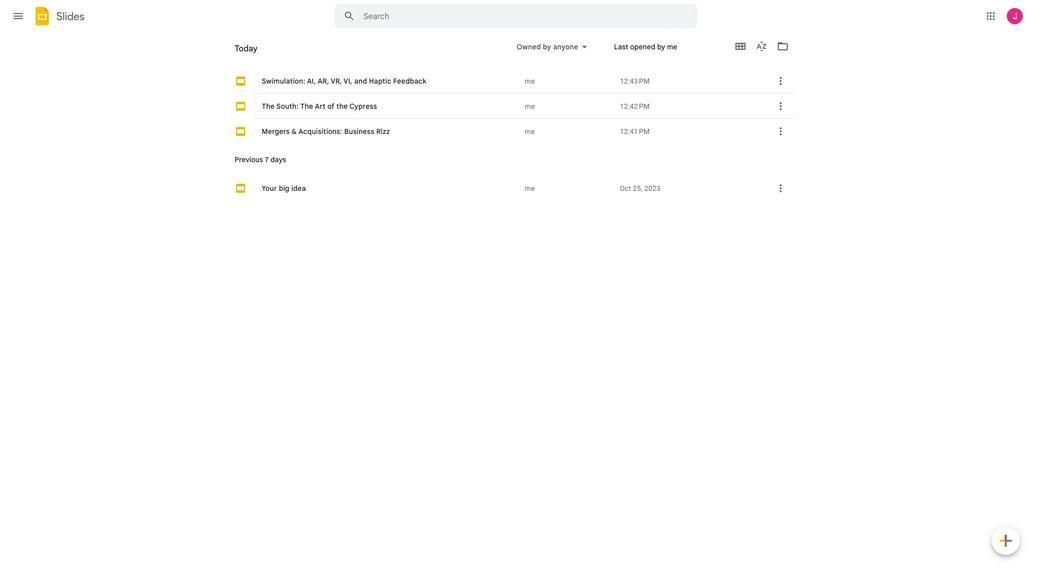 Task type: vqa. For each thing, say whether or not it's contained in the screenshot.
the left Slide
no



Task type: locate. For each thing, give the bounding box(es) containing it.
last up 12:43 pm
[[614, 42, 629, 51]]

1 horizontal spatial the
[[300, 101, 313, 111]]

opened
[[630, 42, 656, 51], [568, 48, 593, 57]]

slides link
[[32, 6, 85, 28]]

list box containing swimulation: ai, ar, vr, vi, and haptic feedback
[[227, 0, 813, 569]]

and
[[354, 76, 367, 85]]

south:
[[276, 101, 299, 111]]

last opened by me
[[614, 42, 678, 51], [552, 48, 615, 57]]

the
[[262, 101, 275, 111], [300, 101, 313, 111]]

me inside swimulation: ai, ar, vr, vi, and haptic feedback option
[[525, 77, 535, 85]]

1 horizontal spatial by
[[595, 48, 603, 57]]

main menu image
[[12, 10, 24, 22]]

me
[[667, 42, 678, 51], [605, 48, 615, 57], [525, 77, 535, 85], [525, 102, 535, 110], [525, 127, 535, 135], [525, 184, 535, 192]]

acquisitions:
[[299, 127, 342, 136]]

2023
[[645, 184, 661, 192]]

2 owned by me element from the top
[[525, 101, 612, 111]]

me inside the your big idea option
[[525, 184, 535, 192]]

&
[[292, 127, 297, 136]]

by right anyone
[[595, 48, 603, 57]]

by
[[543, 42, 552, 51], [657, 42, 666, 51], [595, 48, 603, 57]]

None search field
[[335, 4, 698, 28]]

mergers
[[262, 127, 290, 136]]

feedback
[[393, 76, 427, 85]]

the left art
[[300, 101, 313, 111]]

owned by me element
[[525, 76, 612, 86], [525, 101, 612, 111], [525, 126, 612, 136], [525, 183, 612, 193]]

swimulation: ai, ar, vr, vi, and haptic feedback
[[262, 76, 427, 85]]

1 owned by me element from the top
[[525, 76, 612, 86]]

1 today from the top
[[235, 44, 258, 54]]

25,
[[633, 184, 643, 192]]

owned
[[517, 42, 541, 51]]

1 horizontal spatial opened
[[630, 42, 656, 51]]

today
[[235, 44, 258, 54], [235, 48, 255, 57]]

by right the owned
[[543, 42, 552, 51]]

0 horizontal spatial the
[[262, 101, 275, 111]]

me for the south: the art of the cypress
[[525, 102, 535, 110]]

ai,
[[307, 76, 316, 85]]

your big idea
[[262, 184, 306, 193]]

last
[[614, 42, 629, 51], [552, 48, 566, 57]]

last opened by me 12:43 pm element
[[620, 76, 760, 86]]

the left 'south:'
[[262, 101, 275, 111]]

owned by me element inside swimulation: ai, ar, vr, vi, and haptic feedback option
[[525, 76, 612, 86]]

3 owned by me element from the top
[[525, 126, 612, 136]]

rizz
[[376, 127, 390, 136]]

art
[[315, 101, 326, 111]]

idea
[[291, 184, 306, 193]]

last right the owned
[[552, 48, 566, 57]]

of
[[328, 101, 335, 111]]

previous
[[235, 155, 263, 164]]

me inside option
[[525, 127, 535, 135]]

me inside the south: the art of the cypress option
[[525, 102, 535, 110]]

0 horizontal spatial by
[[543, 42, 552, 51]]

2 today from the top
[[235, 48, 255, 57]]

swimulation:
[[262, 76, 305, 85]]

by up last opened by me 12:43 pm element
[[657, 42, 666, 51]]

days
[[271, 155, 286, 164]]

4 owned by me element from the top
[[525, 183, 612, 193]]

owned by me element for rizz
[[525, 126, 612, 136]]

list box
[[227, 0, 813, 569]]

previous 7 days
[[235, 155, 286, 164]]

the south: the art of the cypress option
[[227, 0, 813, 569]]

business
[[344, 127, 375, 136]]

your
[[262, 184, 277, 193]]

create new presentation image
[[992, 527, 1020, 557]]

oct
[[620, 184, 631, 192]]



Task type: describe. For each thing, give the bounding box(es) containing it.
me for mergers & acquisitions: business rizz
[[525, 127, 535, 135]]

search image
[[339, 6, 360, 26]]

mergers & acquisitions: business rizz option
[[227, 0, 813, 569]]

owned by anyone
[[517, 42, 578, 51]]

owned by anyone button
[[510, 41, 594, 53]]

2 horizontal spatial by
[[657, 42, 666, 51]]

owned by me element for vi,
[[525, 76, 612, 86]]

today heading
[[227, 32, 495, 64]]

your big idea option
[[227, 0, 813, 569]]

vr,
[[331, 76, 342, 85]]

Search bar text field
[[364, 12, 672, 22]]

swimulation: ai, ar, vr, vi, and haptic feedback option
[[227, 0, 813, 569]]

1 horizontal spatial last
[[614, 42, 629, 51]]

last opened by me 12:42 pm element
[[620, 101, 760, 111]]

me for swimulation: ai, ar, vr, vi, and haptic feedback
[[525, 77, 535, 85]]

cypress
[[350, 101, 377, 111]]

anyone
[[553, 42, 578, 51]]

12:41 pm
[[620, 127, 650, 135]]

0 horizontal spatial last
[[552, 48, 566, 57]]

me for your big idea
[[525, 184, 535, 192]]

12:42 pm
[[620, 102, 650, 110]]

12:43 pm
[[620, 77, 650, 85]]

the
[[337, 101, 348, 111]]

ar,
[[318, 76, 329, 85]]

mergers & acquisitions: business rizz
[[262, 127, 390, 136]]

last opened by me oct 25, 2023 element
[[620, 183, 760, 193]]

haptic
[[369, 76, 392, 85]]

slides
[[56, 9, 85, 23]]

1 the from the left
[[262, 101, 275, 111]]

0 horizontal spatial opened
[[568, 48, 593, 57]]

today inside heading
[[235, 44, 258, 54]]

owned by me element for of
[[525, 101, 612, 111]]

by inside dropdown button
[[543, 42, 552, 51]]

oct 25, 2023
[[620, 184, 661, 192]]

2 the from the left
[[300, 101, 313, 111]]

7
[[265, 155, 269, 164]]

big
[[279, 184, 290, 193]]

vi,
[[344, 76, 353, 85]]

last opened by me 12:41 pm element
[[620, 126, 760, 136]]

the south: the art of the cypress
[[262, 101, 377, 111]]



